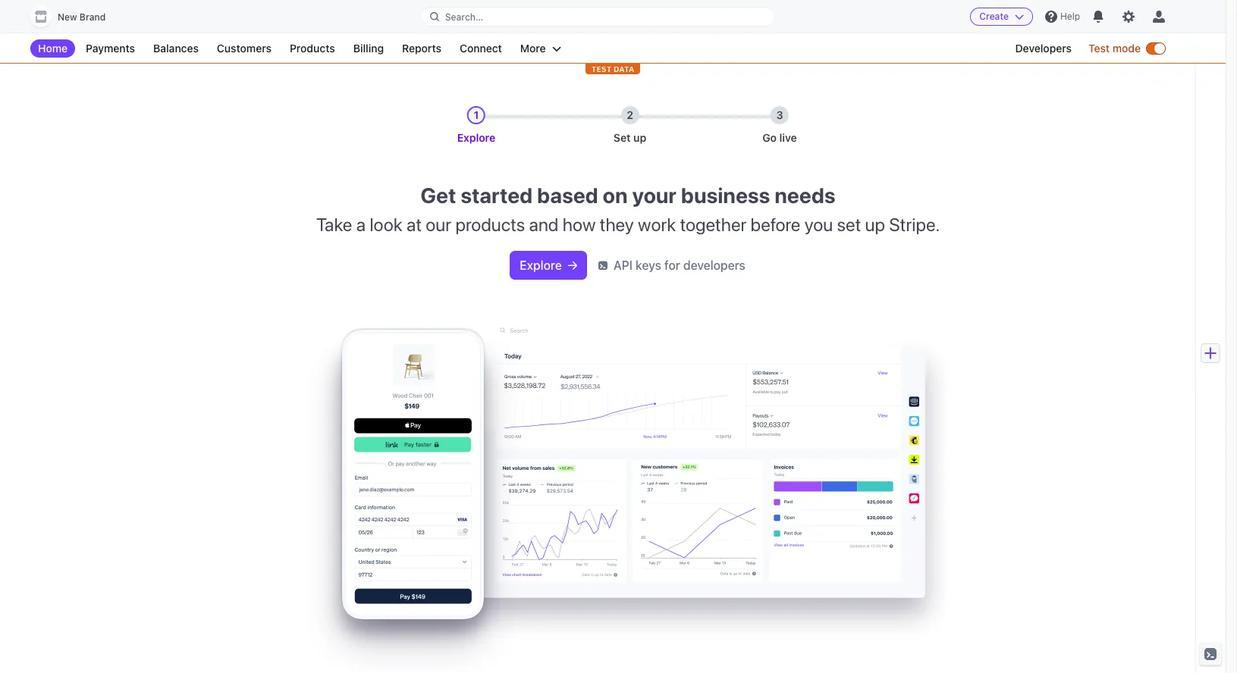 Task type: locate. For each thing, give the bounding box(es) containing it.
up right set
[[634, 131, 647, 144]]

payments
[[86, 42, 135, 55]]

1 vertical spatial up
[[865, 214, 885, 235]]

explore
[[457, 131, 496, 144], [520, 259, 562, 272]]

products link
[[282, 39, 343, 58]]

based
[[537, 183, 598, 208]]

started
[[461, 183, 533, 208]]

balances
[[153, 42, 199, 55]]

api
[[614, 259, 633, 272]]

keys
[[636, 259, 661, 272]]

mode
[[1113, 42, 1141, 55]]

set up
[[614, 131, 647, 144]]

api keys for developers
[[614, 259, 746, 272]]

create button
[[971, 8, 1033, 26]]

test
[[1089, 42, 1110, 55]]

you
[[805, 214, 833, 235]]

1 horizontal spatial up
[[865, 214, 885, 235]]

billing
[[353, 42, 384, 55]]

Search… text field
[[421, 7, 775, 26]]

explore down 1
[[457, 131, 496, 144]]

look
[[370, 214, 403, 235]]

more
[[520, 42, 546, 55]]

data
[[614, 64, 635, 74]]

0 horizontal spatial explore
[[457, 131, 496, 144]]

go live
[[763, 131, 797, 144]]

1 horizontal spatial explore
[[520, 259, 562, 272]]

products
[[455, 214, 525, 235]]

developers link
[[1008, 39, 1080, 58]]

0 horizontal spatial up
[[634, 131, 647, 144]]

they
[[600, 214, 634, 235]]

get
[[421, 183, 456, 208]]

up right the set
[[865, 214, 885, 235]]

billing link
[[346, 39, 392, 58]]

home link
[[30, 39, 75, 58]]

for
[[665, 259, 680, 272]]

test mode
[[1089, 42, 1141, 55]]

create
[[980, 11, 1009, 22]]

0 vertical spatial up
[[634, 131, 647, 144]]

and
[[529, 214, 559, 235]]

search…
[[445, 11, 484, 22]]

take
[[316, 214, 352, 235]]

1
[[474, 108, 479, 121]]

0 vertical spatial explore
[[457, 131, 496, 144]]

balances link
[[146, 39, 206, 58]]

1 vertical spatial explore
[[520, 259, 562, 272]]

explore left svg icon
[[520, 259, 562, 272]]

up
[[634, 131, 647, 144], [865, 214, 885, 235]]

connect link
[[452, 39, 510, 58]]

how
[[563, 214, 596, 235]]

3
[[777, 108, 783, 121]]



Task type: describe. For each thing, give the bounding box(es) containing it.
customers
[[217, 42, 272, 55]]

up inside get started based on your business needs take a look at our products and how they work together before you set up stripe.
[[865, 214, 885, 235]]

before
[[751, 214, 801, 235]]

payments link
[[78, 39, 143, 58]]

more button
[[513, 39, 569, 58]]

2
[[627, 108, 633, 121]]

work
[[638, 214, 676, 235]]

products
[[290, 42, 335, 55]]

new
[[58, 11, 77, 23]]

test
[[592, 64, 612, 74]]

notifications image
[[1093, 11, 1105, 23]]

new brand button
[[30, 6, 121, 27]]

help button
[[1039, 5, 1086, 29]]

developers
[[683, 259, 746, 272]]

set
[[837, 214, 861, 235]]

connect
[[460, 42, 502, 55]]

developers
[[1016, 42, 1072, 55]]

go
[[763, 131, 777, 144]]

explore inside explore link
[[520, 259, 562, 272]]

explore link
[[511, 252, 586, 279]]

at
[[407, 214, 422, 235]]

needs
[[775, 183, 836, 208]]

live
[[780, 131, 797, 144]]

set
[[614, 131, 631, 144]]

api keys for developers link
[[598, 256, 746, 275]]

home
[[38, 42, 68, 55]]

our
[[426, 214, 451, 235]]

svg image
[[568, 261, 577, 270]]

stripe.
[[889, 214, 940, 235]]

on
[[603, 183, 628, 208]]

your
[[632, 183, 677, 208]]

brand
[[80, 11, 106, 23]]

get started based on your business needs take a look at our products and how they work together before you set up stripe.
[[316, 183, 940, 235]]

reports link
[[395, 39, 449, 58]]

reports
[[402, 42, 442, 55]]

business
[[681, 183, 770, 208]]

Search… search field
[[421, 7, 775, 26]]

help
[[1061, 11, 1080, 22]]

test data
[[592, 64, 635, 74]]

together
[[680, 214, 747, 235]]

customers link
[[209, 39, 279, 58]]

new brand
[[58, 11, 106, 23]]

a
[[356, 214, 366, 235]]



Task type: vqa. For each thing, say whether or not it's contained in the screenshot.
2nd Access from the bottom
no



